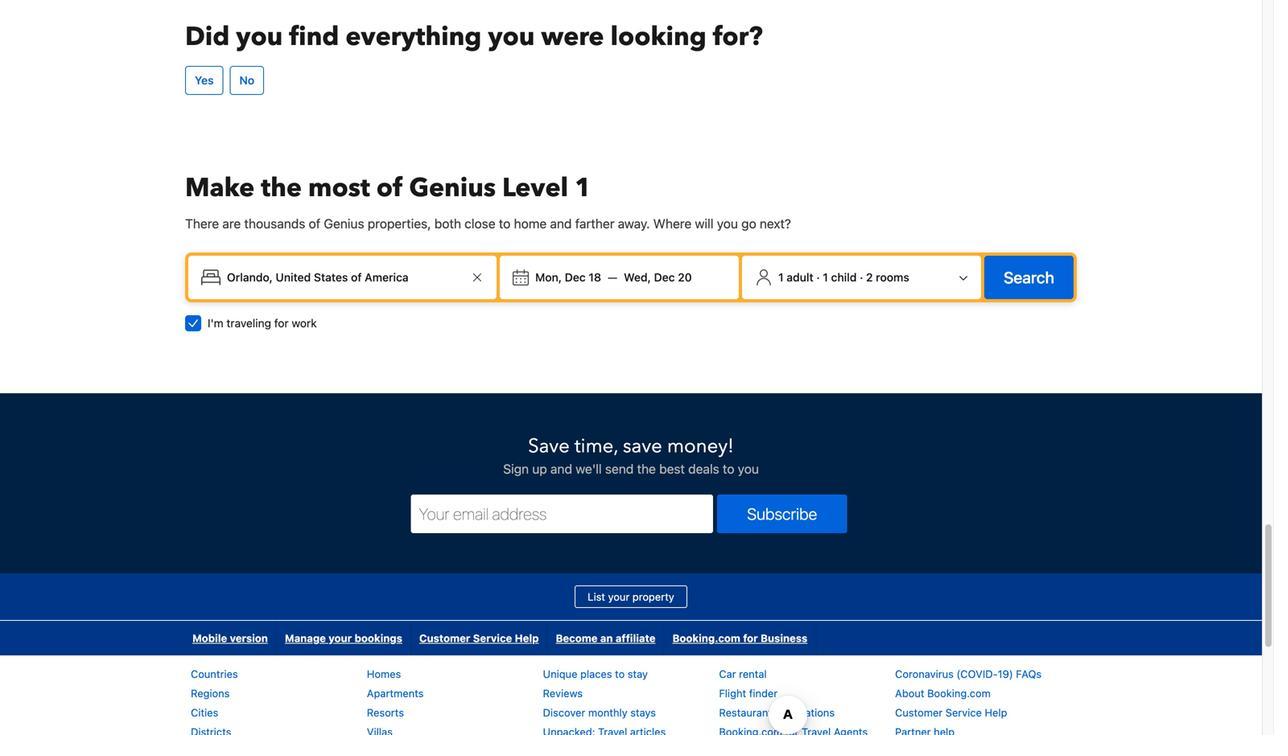 Task type: locate. For each thing, give the bounding box(es) containing it.
did you find everything you were looking for?
[[185, 19, 763, 54]]

the down save
[[637, 462, 656, 477]]

0 horizontal spatial your
[[329, 633, 352, 645]]

1
[[575, 171, 591, 206], [778, 271, 784, 284], [823, 271, 828, 284]]

0 horizontal spatial customer
[[419, 633, 470, 645]]

0 horizontal spatial genius
[[324, 216, 364, 231]]

0 vertical spatial booking.com
[[673, 633, 741, 645]]

1 vertical spatial the
[[637, 462, 656, 477]]

0 horizontal spatial to
[[499, 216, 511, 231]]

customer down about
[[895, 707, 943, 719]]

0 horizontal spatial of
[[309, 216, 321, 231]]

1 left child on the right of page
[[823, 271, 828, 284]]

1 horizontal spatial booking.com
[[927, 688, 991, 700]]

subscribe button
[[717, 495, 847, 534]]

home
[[514, 216, 547, 231]]

make
[[185, 171, 255, 206]]

help
[[515, 633, 539, 645], [985, 707, 1007, 719]]

0 vertical spatial service
[[473, 633, 512, 645]]

0 vertical spatial the
[[261, 171, 302, 206]]

of up properties,
[[377, 171, 403, 206]]

subscribe
[[747, 505, 817, 524]]

unique
[[543, 668, 578, 680]]

coronavirus (covid-19) faqs about booking.com customer service help
[[895, 668, 1042, 719]]

2 · from the left
[[860, 271, 863, 284]]

customer service help link for manage your bookings
[[411, 621, 547, 656]]

0 horizontal spatial for
[[274, 317, 289, 330]]

1 horizontal spatial service
[[946, 707, 982, 719]]

for
[[274, 317, 289, 330], [743, 633, 758, 645]]

property
[[633, 591, 674, 603]]

1 horizontal spatial customer service help link
[[895, 707, 1007, 719]]

1 horizontal spatial the
[[637, 462, 656, 477]]

and
[[550, 216, 572, 231], [551, 462, 572, 477]]

1 vertical spatial customer service help link
[[895, 707, 1007, 719]]

0 vertical spatial genius
[[409, 171, 496, 206]]

help down 19)
[[985, 707, 1007, 719]]

1 vertical spatial help
[[985, 707, 1007, 719]]

for left business
[[743, 633, 758, 645]]

navigation containing mobile version
[[184, 621, 816, 656]]

navigation inside the save time, save money! 'footer'
[[184, 621, 816, 656]]

rooms
[[876, 271, 909, 284]]

apartments
[[367, 688, 424, 700]]

dec left 18
[[565, 271, 586, 284]]

make the most of genius level 1
[[185, 171, 591, 206]]

0 horizontal spatial 1
[[575, 171, 591, 206]]

about
[[895, 688, 925, 700]]

0 vertical spatial to
[[499, 216, 511, 231]]

2 horizontal spatial 1
[[823, 271, 828, 284]]

genius for level
[[409, 171, 496, 206]]

1 horizontal spatial genius
[[409, 171, 496, 206]]

1 horizontal spatial your
[[608, 591, 630, 603]]

will
[[695, 216, 714, 231]]

1 horizontal spatial of
[[377, 171, 403, 206]]

up
[[532, 462, 547, 477]]

0 horizontal spatial the
[[261, 171, 302, 206]]

booking.com inside navigation
[[673, 633, 741, 645]]

genius
[[409, 171, 496, 206], [324, 216, 364, 231]]

1 vertical spatial for
[[743, 633, 758, 645]]

1 horizontal spatial dec
[[654, 271, 675, 284]]

to
[[499, 216, 511, 231], [723, 462, 735, 477], [615, 668, 625, 680]]

1 and from the top
[[550, 216, 572, 231]]

to right close
[[499, 216, 511, 231]]

manage
[[285, 633, 326, 645]]

1 horizontal spatial to
[[615, 668, 625, 680]]

places
[[580, 668, 612, 680]]

there are thousands of genius properties, both close to home and farther away. where will you go next?
[[185, 216, 791, 231]]

most
[[308, 171, 370, 206]]

farther
[[575, 216, 615, 231]]

to left stay
[[615, 668, 625, 680]]

· left 2
[[860, 271, 863, 284]]

2 horizontal spatial to
[[723, 462, 735, 477]]

0 horizontal spatial ·
[[817, 271, 820, 284]]

for?
[[713, 19, 763, 54]]

homes link
[[367, 668, 401, 680]]

bookings
[[355, 633, 402, 645]]

Where are you going? field
[[221, 263, 468, 292]]

of
[[377, 171, 403, 206], [309, 216, 321, 231]]

restaurant
[[719, 707, 772, 719]]

you inside save time, save money! sign up and we'll send the best deals to you
[[738, 462, 759, 477]]

1 vertical spatial of
[[309, 216, 321, 231]]

1 dec from the left
[[565, 271, 586, 284]]

genius up both
[[409, 171, 496, 206]]

and right up
[[551, 462, 572, 477]]

2
[[866, 271, 873, 284]]

of right thousands
[[309, 216, 321, 231]]

2 and from the top
[[551, 462, 572, 477]]

1 up farther
[[575, 171, 591, 206]]

save time, save money! footer
[[0, 393, 1262, 736]]

car rental flight finder restaurant reservations
[[719, 668, 835, 719]]

—
[[608, 271, 618, 284]]

go
[[742, 216, 756, 231]]

search
[[1004, 268, 1055, 287]]

customer inside 'coronavirus (covid-19) faqs about booking.com customer service help'
[[895, 707, 943, 719]]

time,
[[575, 433, 618, 460]]

you up no
[[236, 19, 283, 54]]

1 vertical spatial and
[[551, 462, 572, 477]]

your inside "link"
[[329, 633, 352, 645]]

1 horizontal spatial customer
[[895, 707, 943, 719]]

(covid-
[[957, 668, 998, 680]]

1 vertical spatial to
[[723, 462, 735, 477]]

1 vertical spatial customer
[[895, 707, 943, 719]]

1 left adult
[[778, 271, 784, 284]]

1 horizontal spatial ·
[[860, 271, 863, 284]]

and right the home
[[550, 216, 572, 231]]

1 · from the left
[[817, 271, 820, 284]]

become
[[556, 633, 598, 645]]

mobile version link
[[184, 621, 276, 656]]

customer service help link
[[411, 621, 547, 656], [895, 707, 1007, 719]]

booking.com
[[673, 633, 741, 645], [927, 688, 991, 700]]

dec left "20"
[[654, 271, 675, 284]]

0 vertical spatial your
[[608, 591, 630, 603]]

your right manage
[[329, 633, 352, 645]]

money!
[[667, 433, 734, 460]]

1 vertical spatial genius
[[324, 216, 364, 231]]

close
[[465, 216, 496, 231]]

resorts link
[[367, 707, 404, 719]]

the up thousands
[[261, 171, 302, 206]]

0 horizontal spatial dec
[[565, 271, 586, 284]]

where
[[653, 216, 692, 231]]

customer right bookings
[[419, 633, 470, 645]]

list your property link
[[575, 586, 687, 608]]

there
[[185, 216, 219, 231]]

navigation
[[184, 621, 816, 656]]

1 horizontal spatial help
[[985, 707, 1007, 719]]

discover
[[543, 707, 585, 719]]

rental
[[739, 668, 767, 680]]

booking.com up car
[[673, 633, 741, 645]]

sign
[[503, 462, 529, 477]]

1 vertical spatial service
[[946, 707, 982, 719]]

help inside 'coronavirus (covid-19) faqs about booking.com customer service help'
[[985, 707, 1007, 719]]

19)
[[998, 668, 1013, 680]]

for inside the save time, save money! 'footer'
[[743, 633, 758, 645]]

0 horizontal spatial service
[[473, 633, 512, 645]]

0 vertical spatial and
[[550, 216, 572, 231]]

monthly
[[588, 707, 628, 719]]

to right deals
[[723, 462, 735, 477]]

·
[[817, 271, 820, 284], [860, 271, 863, 284]]

2 vertical spatial to
[[615, 668, 625, 680]]

you left were on the top of page
[[488, 19, 535, 54]]

service inside 'coronavirus (covid-19) faqs about booking.com customer service help'
[[946, 707, 982, 719]]

· right adult
[[817, 271, 820, 284]]

genius down most
[[324, 216, 364, 231]]

for left work on the left top
[[274, 317, 289, 330]]

best
[[659, 462, 685, 477]]

0 vertical spatial help
[[515, 633, 539, 645]]

mobile version
[[192, 633, 268, 645]]

booking.com down coronavirus (covid-19) faqs link
[[927, 688, 991, 700]]

your right list in the bottom left of the page
[[608, 591, 630, 603]]

help left become
[[515, 633, 539, 645]]

1 vertical spatial booking.com
[[927, 688, 991, 700]]

1 vertical spatial your
[[329, 633, 352, 645]]

countries link
[[191, 668, 238, 680]]

1 horizontal spatial for
[[743, 633, 758, 645]]

0 horizontal spatial customer service help link
[[411, 621, 547, 656]]

yes
[[195, 74, 214, 87]]

countries
[[191, 668, 238, 680]]

you right deals
[[738, 462, 759, 477]]

0 horizontal spatial help
[[515, 633, 539, 645]]

regions link
[[191, 688, 230, 700]]

coronavirus
[[895, 668, 954, 680]]

save
[[528, 433, 570, 460]]

service
[[473, 633, 512, 645], [946, 707, 982, 719]]

manage your bookings link
[[277, 621, 411, 656]]

were
[[541, 19, 604, 54]]

flight
[[719, 688, 746, 700]]

the
[[261, 171, 302, 206], [637, 462, 656, 477]]

0 vertical spatial of
[[377, 171, 403, 206]]

save
[[623, 433, 662, 460]]

0 horizontal spatial booking.com
[[673, 633, 741, 645]]

0 vertical spatial customer service help link
[[411, 621, 547, 656]]

level
[[502, 171, 568, 206]]



Task type: describe. For each thing, give the bounding box(es) containing it.
version
[[230, 633, 268, 645]]

did
[[185, 19, 230, 54]]

20
[[678, 271, 692, 284]]

flight finder link
[[719, 688, 778, 700]]

both
[[434, 216, 461, 231]]

booking.com for business link
[[665, 621, 816, 656]]

reviews link
[[543, 688, 583, 700]]

booking.com for business
[[673, 633, 808, 645]]

car
[[719, 668, 736, 680]]

mon, dec 18 — wed, dec 20
[[535, 271, 692, 284]]

18
[[589, 271, 601, 284]]

send
[[605, 462, 634, 477]]

and inside save time, save money! sign up and we'll send the best deals to you
[[551, 462, 572, 477]]

of for most
[[377, 171, 403, 206]]

stay
[[628, 668, 648, 680]]

1 horizontal spatial 1
[[778, 271, 784, 284]]

service inside navigation
[[473, 633, 512, 645]]

customer service help
[[419, 633, 539, 645]]

thousands
[[244, 216, 305, 231]]

unique places to stay link
[[543, 668, 648, 680]]

everything
[[346, 19, 482, 54]]

unique places to stay reviews discover monthly stays
[[543, 668, 656, 719]]

manage your bookings
[[285, 633, 402, 645]]

homes apartments resorts
[[367, 668, 424, 719]]

deals
[[688, 462, 719, 477]]

find
[[289, 19, 339, 54]]

properties,
[[368, 216, 431, 231]]

i'm
[[208, 317, 223, 330]]

next?
[[760, 216, 791, 231]]

we'll
[[576, 462, 602, 477]]

apartments link
[[367, 688, 424, 700]]

0 vertical spatial for
[[274, 317, 289, 330]]

reviews
[[543, 688, 583, 700]]

1 adult · 1 child · 2 rooms button
[[749, 262, 975, 293]]

affiliate
[[616, 633, 656, 645]]

wed,
[[624, 271, 651, 284]]

reservations
[[775, 707, 835, 719]]

become an affiliate link
[[548, 621, 664, 656]]

wed, dec 20 button
[[618, 263, 698, 292]]

coronavirus (covid-19) faqs link
[[895, 668, 1042, 680]]

homes
[[367, 668, 401, 680]]

mobile
[[192, 633, 227, 645]]

finder
[[749, 688, 778, 700]]

mon, dec 18 button
[[529, 263, 608, 292]]

you left go on the right top
[[717, 216, 738, 231]]

no button
[[230, 66, 264, 95]]

regions
[[191, 688, 230, 700]]

the inside save time, save money! sign up and we'll send the best deals to you
[[637, 462, 656, 477]]

your for list
[[608, 591, 630, 603]]

cities link
[[191, 707, 218, 719]]

mon,
[[535, 271, 562, 284]]

1 adult · 1 child · 2 rooms
[[778, 271, 909, 284]]

your for manage
[[329, 633, 352, 645]]

save time, save money! sign up and we'll send the best deals to you
[[503, 433, 759, 477]]

away.
[[618, 216, 650, 231]]

work
[[292, 317, 317, 330]]

resorts
[[367, 707, 404, 719]]

stays
[[630, 707, 656, 719]]

yes button
[[185, 66, 223, 95]]

0 vertical spatial customer
[[419, 633, 470, 645]]

about booking.com link
[[895, 688, 991, 700]]

looking
[[611, 19, 707, 54]]

i'm traveling for work
[[208, 317, 317, 330]]

faqs
[[1016, 668, 1042, 680]]

search button
[[985, 256, 1074, 299]]

an
[[600, 633, 613, 645]]

booking.com inside 'coronavirus (covid-19) faqs about booking.com customer service help'
[[927, 688, 991, 700]]

discover monthly stays link
[[543, 707, 656, 719]]

car rental link
[[719, 668, 767, 680]]

genius for properties,
[[324, 216, 364, 231]]

to inside unique places to stay reviews discover monthly stays
[[615, 668, 625, 680]]

to inside save time, save money! sign up and we'll send the best deals to you
[[723, 462, 735, 477]]

countries regions cities
[[191, 668, 238, 719]]

Your email address email field
[[411, 495, 713, 534]]

no
[[239, 74, 254, 87]]

of for thousands
[[309, 216, 321, 231]]

traveling
[[227, 317, 271, 330]]

cities
[[191, 707, 218, 719]]

are
[[222, 216, 241, 231]]

child
[[831, 271, 857, 284]]

adult
[[787, 271, 814, 284]]

customer service help link for about booking.com
[[895, 707, 1007, 719]]

2 dec from the left
[[654, 271, 675, 284]]



Task type: vqa. For each thing, say whether or not it's contained in the screenshot.
booking.com
yes



